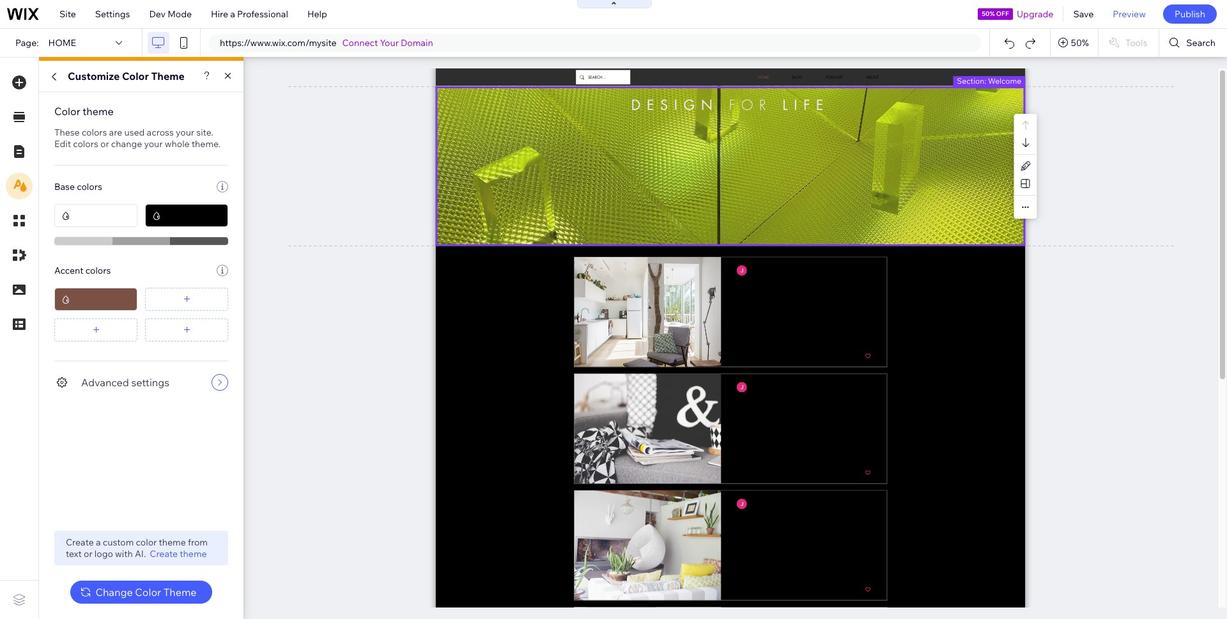 Task type: vqa. For each thing, say whether or not it's contained in the screenshot.
change
yes



Task type: describe. For each thing, give the bounding box(es) containing it.
theme.
[[192, 138, 221, 150]]

colors for accent
[[86, 265, 111, 276]]

colors for these
[[82, 127, 107, 138]]

create a custom color theme from text or logo with ai.
[[66, 537, 208, 560]]

change
[[96, 586, 133, 599]]

create for create theme
[[150, 548, 178, 560]]

theme for create
[[180, 548, 207, 560]]

theme for color
[[83, 105, 114, 118]]

1 horizontal spatial your
[[176, 127, 194, 138]]

50% for 50%
[[1072, 37, 1090, 49]]

https://www.wix.com/mysite connect your domain
[[220, 37, 433, 49]]

your
[[380, 37, 399, 49]]

save
[[1074, 8, 1094, 20]]

advanced settings
[[81, 376, 170, 389]]

search
[[1187, 37, 1216, 49]]

edit
[[54, 138, 71, 150]]

create for create a custom color theme from text or logo with ai.
[[66, 537, 94, 548]]

publish button
[[1164, 4, 1218, 24]]

connect
[[342, 37, 378, 49]]

base
[[54, 181, 75, 192]]

create theme
[[150, 548, 207, 560]]

section:
[[958, 76, 987, 85]]

help
[[308, 8, 327, 20]]

dev mode
[[149, 8, 192, 20]]

preview
[[1114, 8, 1147, 20]]

these colors are used across your site. edit colors or change your whole theme.
[[54, 127, 221, 150]]

change color theme
[[96, 586, 197, 599]]

custom
[[103, 537, 134, 548]]

a for professional
[[230, 8, 235, 20]]

section: welcome
[[958, 76, 1022, 85]]

customize
[[68, 70, 120, 82]]

search button
[[1160, 29, 1228, 57]]

these
[[54, 127, 80, 138]]

from
[[188, 537, 208, 548]]

whole
[[165, 138, 190, 150]]



Task type: locate. For each thing, give the bounding box(es) containing it.
text
[[66, 548, 82, 560]]

1 horizontal spatial or
[[100, 138, 109, 150]]

50% inside 'button'
[[1072, 37, 1090, 49]]

colors for base
[[77, 181, 102, 192]]

50% button
[[1051, 29, 1099, 57]]

50%
[[982, 10, 995, 18], [1072, 37, 1090, 49]]

a inside 'create a custom color theme from text or logo with ai.'
[[96, 537, 101, 548]]

hire
[[211, 8, 228, 20]]

color for customize
[[122, 70, 149, 82]]

a left custom
[[96, 537, 101, 548]]

50% off
[[982, 10, 1010, 18]]

mode
[[168, 8, 192, 20]]

hire a professional
[[211, 8, 288, 20]]

your left the whole
[[144, 138, 163, 150]]

0 horizontal spatial your
[[144, 138, 163, 150]]

create
[[66, 537, 94, 548], [150, 548, 178, 560]]

or right text
[[84, 548, 93, 560]]

across
[[147, 127, 174, 138]]

0 horizontal spatial create
[[66, 537, 94, 548]]

upgrade
[[1017, 8, 1054, 20]]

change color theme button
[[71, 581, 212, 604]]

or
[[100, 138, 109, 150], [84, 548, 93, 560]]

are
[[109, 127, 122, 138]]

color right change
[[135, 586, 161, 599]]

settings
[[131, 376, 170, 389]]

base colors
[[54, 181, 102, 192]]

colors right edit at the top
[[73, 138, 98, 150]]

0 vertical spatial theme
[[151, 70, 185, 82]]

accent colors
[[54, 265, 111, 276]]

colors right base
[[77, 181, 102, 192]]

color
[[122, 70, 149, 82], [54, 105, 80, 118], [135, 586, 161, 599]]

home
[[48, 37, 76, 49]]

publish
[[1175, 8, 1206, 20]]

color up these
[[54, 105, 80, 118]]

1 vertical spatial or
[[84, 548, 93, 560]]

off
[[997, 10, 1010, 18]]

colors
[[82, 127, 107, 138], [73, 138, 98, 150], [77, 181, 102, 192], [86, 265, 111, 276]]

create right ai.
[[150, 548, 178, 560]]

50% for 50% off
[[982, 10, 995, 18]]

tools
[[1126, 37, 1148, 49]]

accent
[[54, 265, 84, 276]]

0 horizontal spatial a
[[96, 537, 101, 548]]

50% left off
[[982, 10, 995, 18]]

dev
[[149, 8, 166, 20]]

0 vertical spatial or
[[100, 138, 109, 150]]

1 vertical spatial 50%
[[1072, 37, 1090, 49]]

theme
[[83, 105, 114, 118], [159, 537, 186, 548], [180, 548, 207, 560]]

1 horizontal spatial create
[[150, 548, 178, 560]]

0 horizontal spatial or
[[84, 548, 93, 560]]

a for custom
[[96, 537, 101, 548]]

theme inside 'create a custom color theme from text or logo with ai.'
[[159, 537, 186, 548]]

theme down "create theme"
[[163, 586, 197, 599]]

theme inside change color theme button
[[163, 586, 197, 599]]

colors right accent
[[86, 265, 111, 276]]

0 vertical spatial 50%
[[982, 10, 995, 18]]

https://www.wix.com/mysite
[[220, 37, 337, 49]]

theme for customize color theme
[[151, 70, 185, 82]]

or inside these colors are used across your site. edit colors or change your whole theme.
[[100, 138, 109, 150]]

create theme button
[[150, 548, 207, 560]]

color for change
[[135, 586, 161, 599]]

tools button
[[1099, 29, 1160, 57]]

advanced
[[81, 376, 129, 389]]

or left change
[[100, 138, 109, 150]]

used
[[124, 127, 145, 138]]

create inside 'create a custom color theme from text or logo with ai.'
[[66, 537, 94, 548]]

color
[[136, 537, 157, 548]]

a right 'hire'
[[230, 8, 235, 20]]

theme up across
[[151, 70, 185, 82]]

0 vertical spatial color
[[122, 70, 149, 82]]

0 horizontal spatial 50%
[[982, 10, 995, 18]]

ai.
[[135, 548, 146, 560]]

customize color theme
[[68, 70, 185, 82]]

1 vertical spatial theme
[[163, 586, 197, 599]]

colors left are
[[82, 127, 107, 138]]

save button
[[1064, 0, 1104, 28]]

0 vertical spatial a
[[230, 8, 235, 20]]

site.
[[196, 127, 213, 138]]

theme for change color theme
[[163, 586, 197, 599]]

theme left from
[[159, 537, 186, 548]]

or inside 'create a custom color theme from text or logo with ai.'
[[84, 548, 93, 560]]

logo
[[95, 548, 113, 560]]

2 vertical spatial color
[[135, 586, 161, 599]]

theme right color
[[180, 548, 207, 560]]

change
[[111, 138, 142, 150]]

theme up are
[[83, 105, 114, 118]]

theme
[[151, 70, 185, 82], [163, 586, 197, 599]]

welcome
[[989, 76, 1022, 85]]

1 vertical spatial a
[[96, 537, 101, 548]]

domain
[[401, 37, 433, 49]]

site
[[59, 8, 76, 20]]

color inside button
[[135, 586, 161, 599]]

settings
[[95, 8, 130, 20]]

your
[[176, 127, 194, 138], [144, 138, 163, 150]]

color right customize
[[122, 70, 149, 82]]

color theme
[[54, 105, 114, 118]]

with
[[115, 548, 133, 560]]

your left site.
[[176, 127, 194, 138]]

50% down save button
[[1072, 37, 1090, 49]]

create left "logo"
[[66, 537, 94, 548]]

1 horizontal spatial a
[[230, 8, 235, 20]]

a
[[230, 8, 235, 20], [96, 537, 101, 548]]

1 horizontal spatial 50%
[[1072, 37, 1090, 49]]

professional
[[237, 8, 288, 20]]

preview button
[[1104, 0, 1156, 28]]

1 vertical spatial color
[[54, 105, 80, 118]]



